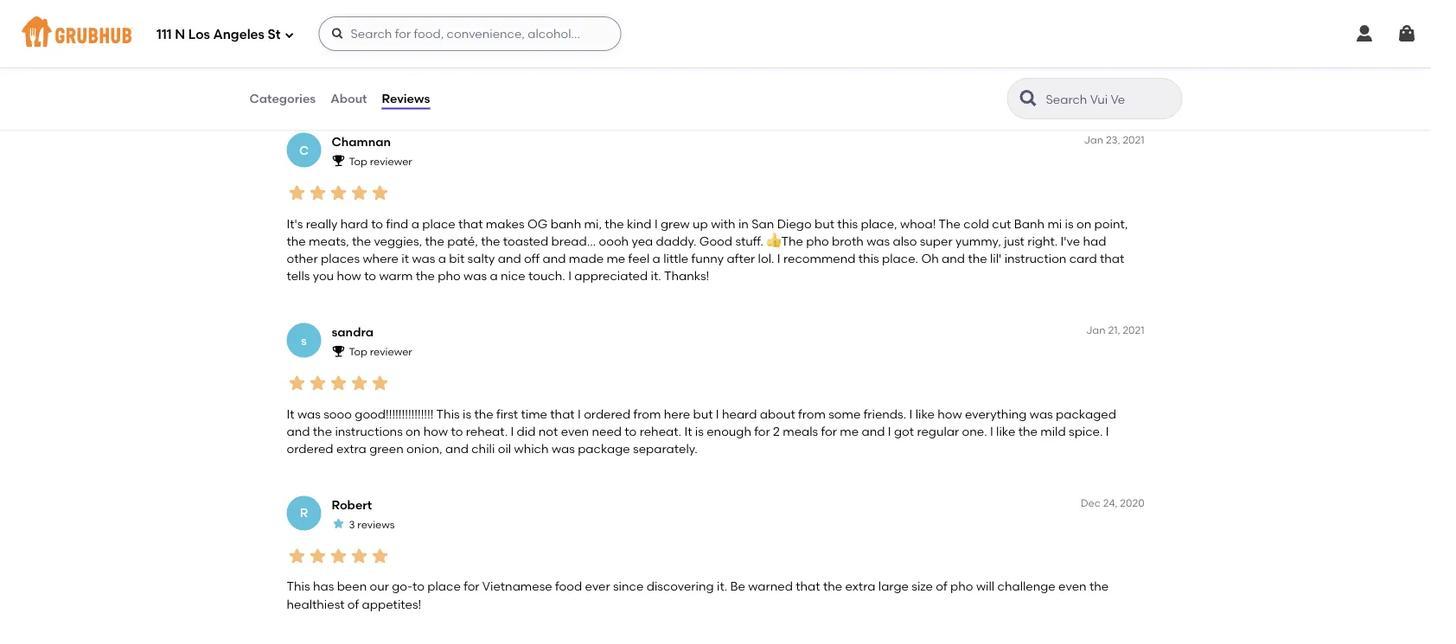 Task type: vqa. For each thing, say whether or not it's contained in the screenshot.
the topmost Top
yes



Task type: describe. For each thing, give the bounding box(es) containing it.
large
[[879, 579, 909, 594]]

stuff.
[[736, 234, 764, 248]]

good!!!!!!!!!!!!!!!
[[355, 406, 434, 421]]

i right touch.
[[568, 269, 572, 283]]

1 horizontal spatial for
[[755, 424, 770, 439]]

1 vertical spatial of
[[348, 597, 359, 612]]

robert
[[332, 497, 372, 512]]

time
[[521, 406, 548, 421]]

to inside this has been our go-to place for vietnamese food ever since discovering it. be warned that the extra large size of pho will challenge even the healthiest of appetites!
[[413, 579, 425, 594]]

a left bit
[[438, 251, 446, 266]]

0 horizontal spatial is
[[463, 406, 471, 421]]

21,
[[1108, 324, 1121, 336]]

challenge
[[998, 579, 1056, 594]]

top for chamnan
[[349, 155, 367, 167]]

on inside it's really hard to find a place that makes og banh mi, the kind i grew up with in san diego but this place, whoa! the cold cut banh mi is on point, the meats, the veggies, the paté, the toasted bread... oooh yea daddy. good stuff. 👍 the pho broth was also super yummy, just right. i've had other places where it was a bit salty and off and made me feel a little funny after lol. i recommend this place. oh and the lil' instruction card that tells you how to warm the pho was a nice touch. i appreciated it. thanks!
[[1077, 216, 1092, 231]]

the left paté,
[[425, 234, 444, 248]]

categories button
[[249, 67, 317, 130]]

i left did
[[511, 424, 514, 439]]

makes
[[486, 216, 525, 231]]

extra inside it was sooo good!!!!!!!!!!!!!!! this is the first time that i ordered from here but i heard about from some friends. i like how everything was packaged and the instructions on how to reheat.  i did not even need to reheat.  it is enough for 2 meals for me and i got regular one.  i like the mild spice.  i ordered extra green onion, and chili oil which was package separately.
[[336, 442, 367, 456]]

top for sandra
[[349, 345, 367, 358]]

had
[[1083, 234, 1107, 248]]

jan 21, 2021
[[1086, 324, 1145, 336]]

lol.
[[758, 251, 775, 266]]

1 vertical spatial the
[[781, 234, 803, 248]]

jan for it's really hard to find a place that makes og banh mi, the kind i grew up with in san diego but this place, whoa! the cold cut banh mi is on point, the meats, the veggies, the paté, the toasted bread... oooh yea daddy. good stuff. 👍 the pho broth was also super yummy, just right. i've had other places where it was a bit salty and off and made me feel a little funny after lol. i recommend this place. oh and the lil' instruction card that tells you how to warm the pho was a nice touch. i appreciated it. thanks!
[[1084, 134, 1104, 146]]

place for a
[[422, 216, 456, 231]]

excellent service, flavorful and good price
[[287, 78, 530, 93]]

1 reviewer from the top
[[370, 17, 412, 30]]

n
[[175, 27, 185, 42]]

the left large
[[823, 579, 843, 594]]

1 reheat. from the left
[[466, 424, 508, 439]]

nice
[[501, 269, 526, 283]]

veggies,
[[374, 234, 422, 248]]

packaged
[[1056, 406, 1117, 421]]

Search for food, convenience, alcohol... search field
[[319, 16, 621, 51]]

that up paté,
[[459, 216, 483, 231]]

that inside this has been our go-to place for vietnamese food ever since discovering it. be warned that the extra large size of pho will challenge even the healthiest of appetites!
[[796, 579, 821, 594]]

2 reheat. from the left
[[640, 424, 682, 439]]

tells
[[287, 269, 310, 283]]

onion,
[[407, 442, 443, 456]]

1 vertical spatial this
[[859, 251, 879, 266]]

2 horizontal spatial for
[[821, 424, 837, 439]]

not
[[539, 424, 558, 439]]

oooh
[[599, 234, 629, 248]]

Search Vui Ve search field
[[1044, 91, 1177, 107]]

since
[[613, 579, 644, 594]]

hard
[[341, 216, 368, 231]]

kind
[[627, 216, 652, 231]]

1 horizontal spatial of
[[936, 579, 948, 594]]

2 from from the left
[[798, 406, 826, 421]]

in
[[739, 216, 749, 231]]

green
[[370, 442, 404, 456]]

was down place, in the right top of the page
[[867, 234, 890, 248]]

whoa!
[[900, 216, 936, 231]]

1 horizontal spatial the
[[939, 216, 961, 231]]

0 vertical spatial ordered
[[584, 406, 631, 421]]

flavorful
[[390, 78, 437, 93]]

the down yummy,
[[968, 251, 988, 266]]

top reviewer for chamnan
[[349, 155, 412, 167]]

angeles
[[213, 27, 265, 42]]

meats,
[[309, 234, 349, 248]]

just
[[1004, 234, 1025, 248]]

separately.
[[633, 442, 698, 456]]

feel
[[629, 251, 650, 266]]

reviewer for chamnan
[[370, 155, 412, 167]]

other
[[287, 251, 318, 266]]

the left mild
[[1019, 424, 1038, 439]]

excellent
[[287, 78, 339, 93]]

service,
[[342, 78, 387, 93]]

but inside it was sooo good!!!!!!!!!!!!!!! this is the first time that i ordered from here but i heard about from some friends. i like how everything was packaged and the instructions on how to reheat.  i did not even need to reheat.  it is enough for 2 meals for me and i got regular one.  i like the mild spice.  i ordered extra green onion, and chili oil which was package separately.
[[693, 406, 713, 421]]

and left instructions
[[287, 424, 310, 439]]

me inside it's really hard to find a place that makes og banh mi, the kind i grew up with in san diego but this place, whoa! the cold cut banh mi is on point, the meats, the veggies, the paté, the toasted bread... oooh yea daddy. good stuff. 👍 the pho broth was also super yummy, just right. i've had other places where it was a bit salty and off and made me feel a little funny after lol. i recommend this place. oh and the lil' instruction card that tells you how to warm the pho was a nice touch. i appreciated it. thanks!
[[607, 251, 626, 266]]

place.
[[882, 251, 919, 266]]

spice.
[[1069, 424, 1103, 439]]

san
[[752, 216, 774, 231]]

a right find
[[411, 216, 419, 231]]

yummy,
[[956, 234, 1002, 248]]

which
[[514, 442, 549, 456]]

2021 for it's really hard to find a place that makes og banh mi, the kind i grew up with in san diego but this place, whoa! the cold cut banh mi is on point, the meats, the veggies, the paté, the toasted bread... oooh yea daddy. good stuff. 👍 the pho broth was also super yummy, just right. i've had other places where it was a bit salty and off and made me feel a little funny after lol. i recommend this place. oh and the lil' instruction card that tells you how to warm the pho was a nice touch. i appreciated it. thanks!
[[1123, 134, 1145, 146]]

about button
[[330, 67, 368, 130]]

for inside this has been our go-to place for vietnamese food ever since discovering it. be warned that the extra large size of pho will challenge even the healthiest of appetites!
[[464, 579, 480, 594]]

👍
[[767, 234, 779, 248]]

good
[[700, 234, 733, 248]]

the up oooh
[[605, 216, 624, 231]]

i right spice.
[[1106, 424, 1109, 439]]

oh
[[922, 251, 939, 266]]

even inside it was sooo good!!!!!!!!!!!!!!! this is the first time that i ordered from here but i heard about from some friends. i like how everything was packaged and the instructions on how to reheat.  i did not even need to reheat.  it is enough for 2 meals for me and i got regular one.  i like the mild spice.  i ordered extra green onion, and chili oil which was package separately.
[[561, 424, 589, 439]]

og
[[528, 216, 548, 231]]

2 vertical spatial is
[[695, 424, 704, 439]]

even inside this has been our go-to place for vietnamese food ever since discovering it. be warned that the extra large size of pho will challenge even the healthiest of appetites!
[[1059, 579, 1087, 594]]

point,
[[1095, 216, 1128, 231]]

a right the feel
[[653, 251, 661, 266]]

1 top from the top
[[349, 17, 367, 30]]

on inside it was sooo good!!!!!!!!!!!!!!! this is the first time that i ordered from here but i heard about from some friends. i like how everything was packaged and the instructions on how to reheat.  i did not even need to reheat.  it is enough for 2 meals for me and i got regular one.  i like the mild spice.  i ordered extra green onion, and chili oil which was package separately.
[[406, 424, 421, 439]]

here
[[664, 406, 690, 421]]

super
[[920, 234, 953, 248]]

after
[[727, 251, 755, 266]]

i've
[[1061, 234, 1080, 248]]

where
[[363, 251, 399, 266]]

also
[[893, 234, 917, 248]]

i right kind
[[655, 216, 658, 231]]

dec
[[1081, 497, 1101, 509]]

cut
[[992, 216, 1012, 231]]

got
[[894, 424, 914, 439]]

reviewer for sandra
[[370, 345, 412, 358]]

banh
[[1014, 216, 1045, 231]]

thanks!
[[664, 269, 710, 283]]

s
[[301, 333, 307, 348]]

find
[[386, 216, 409, 231]]

111 n los angeles st
[[157, 27, 281, 42]]

main navigation navigation
[[0, 0, 1432, 67]]

mi
[[1048, 216, 1062, 231]]

yea
[[632, 234, 653, 248]]

mi,
[[584, 216, 602, 231]]

it's
[[287, 216, 303, 231]]

price
[[500, 78, 530, 93]]

the down 'hard'
[[352, 234, 371, 248]]

trophy icon image for chamnan
[[332, 154, 346, 168]]

our
[[370, 579, 389, 594]]



Task type: locate. For each thing, give the bounding box(es) containing it.
2 vertical spatial pho
[[951, 579, 974, 594]]

is
[[1065, 216, 1074, 231], [463, 406, 471, 421], [695, 424, 704, 439]]

been
[[337, 579, 367, 594]]

but
[[815, 216, 835, 231], [693, 406, 713, 421]]

0 vertical spatial reviewer
[[370, 17, 412, 30]]

0 horizontal spatial me
[[607, 251, 626, 266]]

and
[[440, 78, 463, 93], [498, 251, 521, 266], [543, 251, 566, 266], [942, 251, 965, 266], [287, 424, 310, 439], [862, 424, 885, 439], [445, 442, 469, 456]]

2 reviewer from the top
[[370, 155, 412, 167]]

to
[[371, 216, 383, 231], [364, 269, 376, 283], [451, 424, 463, 439], [625, 424, 637, 439], [413, 579, 425, 594]]

on up onion,
[[406, 424, 421, 439]]

appetites!
[[362, 597, 421, 612]]

it
[[402, 251, 409, 266]]

3 reviewer from the top
[[370, 345, 412, 358]]

jan left 23,
[[1084, 134, 1104, 146]]

1 from from the left
[[634, 406, 661, 421]]

heard
[[722, 406, 757, 421]]

that up not
[[550, 406, 575, 421]]

0 vertical spatial place
[[422, 216, 456, 231]]

1 vertical spatial is
[[463, 406, 471, 421]]

it down here
[[685, 424, 692, 439]]

1 vertical spatial place
[[428, 579, 461, 594]]

and right oh
[[942, 251, 965, 266]]

is left enough
[[695, 424, 704, 439]]

top
[[349, 17, 367, 30], [349, 155, 367, 167], [349, 345, 367, 358]]

but right here
[[693, 406, 713, 421]]

1 vertical spatial like
[[997, 424, 1016, 439]]

first
[[496, 406, 518, 421]]

how up regular
[[938, 406, 962, 421]]

2 horizontal spatial how
[[938, 406, 962, 421]]

made
[[569, 251, 604, 266]]

that inside it was sooo good!!!!!!!!!!!!!!! this is the first time that i ordered from here but i heard about from some friends. i like how everything was packaged and the instructions on how to reheat.  i did not even need to reheat.  it is enough for 2 meals for me and i got regular one.  i like the mild spice.  i ordered extra green onion, and chili oil which was package separately.
[[550, 406, 575, 421]]

2021 right 23,
[[1123, 134, 1145, 146]]

but up broth
[[815, 216, 835, 231]]

place,
[[861, 216, 898, 231]]

place for to
[[428, 579, 461, 594]]

trophy icon image for sandra
[[332, 344, 346, 358]]

place
[[422, 216, 456, 231], [428, 579, 461, 594]]

0 vertical spatial like
[[916, 406, 935, 421]]

size
[[912, 579, 933, 594]]

0 horizontal spatial like
[[916, 406, 935, 421]]

0 horizontal spatial the
[[781, 234, 803, 248]]

2 horizontal spatial is
[[1065, 216, 1074, 231]]

1 horizontal spatial but
[[815, 216, 835, 231]]

places
[[321, 251, 360, 266]]

and down "friends."
[[862, 424, 885, 439]]

and left the chili
[[445, 442, 469, 456]]

the up salty
[[481, 234, 500, 248]]

toasted
[[503, 234, 549, 248]]

2
[[773, 424, 780, 439]]

3 top from the top
[[349, 345, 367, 358]]

top down chamnan
[[349, 155, 367, 167]]

0 vertical spatial how
[[337, 269, 361, 283]]

0 vertical spatial top
[[349, 17, 367, 30]]

i left 'got'
[[888, 424, 891, 439]]

warm
[[379, 269, 413, 283]]

i up 'got'
[[910, 406, 913, 421]]

appreciated
[[575, 269, 648, 283]]

the
[[605, 216, 624, 231], [287, 234, 306, 248], [352, 234, 371, 248], [425, 234, 444, 248], [481, 234, 500, 248], [968, 251, 988, 266], [416, 269, 435, 283], [474, 406, 494, 421], [313, 424, 332, 439], [1019, 424, 1038, 439], [823, 579, 843, 594], [1090, 579, 1109, 594]]

0 horizontal spatial pho
[[438, 269, 461, 283]]

the down it's at the top of the page
[[287, 234, 306, 248]]

regular
[[917, 424, 959, 439]]

this inside this has been our go-to place for vietnamese food ever since discovering it. be warned that the extra large size of pho will challenge even the healthiest of appetites!
[[287, 579, 310, 594]]

go-
[[392, 579, 413, 594]]

i right one.
[[990, 424, 994, 439]]

broth
[[832, 234, 864, 248]]

st
[[268, 27, 281, 42]]

ordered down 'sooo'
[[287, 442, 334, 456]]

some
[[829, 406, 861, 421]]

0 vertical spatial of
[[936, 579, 948, 594]]

1 2021 from the top
[[1123, 134, 1145, 146]]

1 horizontal spatial on
[[1077, 216, 1092, 231]]

healthiest
[[287, 597, 345, 612]]

banh
[[551, 216, 581, 231]]

23,
[[1106, 134, 1121, 146]]

0 horizontal spatial from
[[634, 406, 661, 421]]

of
[[936, 579, 948, 594], [348, 597, 359, 612]]

1 vertical spatial extra
[[846, 579, 876, 594]]

of right size
[[936, 579, 948, 594]]

extra
[[336, 442, 367, 456], [846, 579, 876, 594]]

0 vertical spatial top reviewer
[[349, 17, 412, 30]]

1 horizontal spatial me
[[840, 424, 859, 439]]

ordered up need
[[584, 406, 631, 421]]

3 trophy icon image from the top
[[332, 344, 346, 358]]

the right warm
[[416, 269, 435, 283]]

is right mi
[[1065, 216, 1074, 231]]

was up mild
[[1030, 406, 1053, 421]]

place inside this has been our go-to place for vietnamese food ever since discovering it. be warned that the extra large size of pho will challenge even the healthiest of appetites!
[[428, 579, 461, 594]]

reheat. up the chili
[[466, 424, 508, 439]]

1 trophy icon image from the top
[[332, 16, 346, 30]]

2 trophy icon image from the top
[[332, 154, 346, 168]]

0 horizontal spatial it.
[[651, 269, 662, 283]]

me down some
[[840, 424, 859, 439]]

pho
[[806, 234, 829, 248], [438, 269, 461, 283], [951, 579, 974, 594]]

1 vertical spatial me
[[840, 424, 859, 439]]

2 horizontal spatial pho
[[951, 579, 974, 594]]

0 horizontal spatial on
[[406, 424, 421, 439]]

top reviewer down chamnan
[[349, 155, 412, 167]]

one.
[[962, 424, 988, 439]]

1 horizontal spatial pho
[[806, 234, 829, 248]]

on
[[1077, 216, 1092, 231], [406, 424, 421, 439]]

1 vertical spatial this
[[287, 579, 310, 594]]

0 vertical spatial 2021
[[1123, 134, 1145, 146]]

categories
[[250, 91, 316, 106]]

on up had
[[1077, 216, 1092, 231]]

top down sandra
[[349, 345, 367, 358]]

los
[[188, 27, 210, 42]]

i
[[655, 216, 658, 231], [777, 251, 781, 266], [568, 269, 572, 283], [578, 406, 581, 421], [716, 406, 719, 421], [910, 406, 913, 421], [511, 424, 514, 439], [888, 424, 891, 439], [990, 424, 994, 439], [1106, 424, 1109, 439]]

of down been
[[348, 597, 359, 612]]

trophy icon image down chamnan
[[332, 154, 346, 168]]

and up touch.
[[543, 251, 566, 266]]

1 vertical spatial it.
[[717, 579, 728, 594]]

this up broth
[[838, 216, 858, 231]]

trophy icon image
[[332, 16, 346, 30], [332, 154, 346, 168], [332, 344, 346, 358]]

0 vertical spatial pho
[[806, 234, 829, 248]]

0 vertical spatial this
[[436, 406, 460, 421]]

how up onion,
[[424, 424, 448, 439]]

0 vertical spatial it.
[[651, 269, 662, 283]]

0 vertical spatial the
[[939, 216, 961, 231]]

funny
[[692, 251, 724, 266]]

0 vertical spatial on
[[1077, 216, 1092, 231]]

extra inside this has been our go-to place for vietnamese food ever since discovering it. be warned that the extra large size of pho will challenge even the healthiest of appetites!
[[846, 579, 876, 594]]

0 horizontal spatial this
[[287, 579, 310, 594]]

that down had
[[1100, 251, 1125, 266]]

0 vertical spatial but
[[815, 216, 835, 231]]

touch.
[[529, 269, 566, 283]]

1 vertical spatial top
[[349, 155, 367, 167]]

1 vertical spatial even
[[1059, 579, 1087, 594]]

for down some
[[821, 424, 837, 439]]

2 vertical spatial top reviewer
[[349, 345, 412, 358]]

oil
[[498, 442, 511, 456]]

reviews
[[358, 518, 395, 531]]

did
[[517, 424, 536, 439]]

with
[[711, 216, 736, 231]]

me down oooh
[[607, 251, 626, 266]]

place right go-
[[428, 579, 461, 594]]

ordered
[[584, 406, 631, 421], [287, 442, 334, 456]]

1 horizontal spatial like
[[997, 424, 1016, 439]]

was down not
[[552, 442, 575, 456]]

1 horizontal spatial ordered
[[584, 406, 631, 421]]

0 horizontal spatial ordered
[[287, 442, 334, 456]]

is inside it's really hard to find a place that makes og banh mi, the kind i grew up with in san diego but this place, whoa! the cold cut banh mi is on point, the meats, the veggies, the paté, the toasted bread... oooh yea daddy. good stuff. 👍 the pho broth was also super yummy, just right. i've had other places where it was a bit salty and off and made me feel a little funny after lol. i recommend this place. oh and the lil' instruction card that tells you how to warm the pho was a nice touch. i appreciated it. thanks!
[[1065, 216, 1074, 231]]

0 vertical spatial me
[[607, 251, 626, 266]]

0 vertical spatial extra
[[336, 442, 367, 456]]

i right the lol.
[[777, 251, 781, 266]]

this down broth
[[859, 251, 879, 266]]

svg image
[[1355, 23, 1375, 44], [1397, 23, 1418, 44], [331, 27, 345, 41], [284, 30, 295, 40]]

1 vertical spatial top reviewer
[[349, 155, 412, 167]]

pho inside this has been our go-to place for vietnamese food ever since discovering it. be warned that the extra large size of pho will challenge even the healthiest of appetites!
[[951, 579, 974, 594]]

how down places
[[337, 269, 361, 283]]

0 horizontal spatial it
[[287, 406, 295, 421]]

the left 'first'
[[474, 406, 494, 421]]

1 top reviewer from the top
[[349, 17, 412, 30]]

1 vertical spatial but
[[693, 406, 713, 421]]

extra down instructions
[[336, 442, 367, 456]]

the up super
[[939, 216, 961, 231]]

chili
[[472, 442, 495, 456]]

1 vertical spatial jan
[[1086, 324, 1106, 336]]

that
[[459, 216, 483, 231], [1100, 251, 1125, 266], [550, 406, 575, 421], [796, 579, 821, 594]]

grew
[[661, 216, 690, 231]]

top reviewer for sandra
[[349, 345, 412, 358]]

has
[[313, 579, 334, 594]]

trophy icon image right st in the left of the page
[[332, 16, 346, 30]]

jan for it was sooo good!!!!!!!!!!!!!!! this is the first time that i ordered from here but i heard about from some friends. i like how everything was packaged and the instructions on how to reheat.  i did not even need to reheat.  it is enough for 2 meals for me and i got regular one.  i like the mild spice.  i ordered extra green onion, and chili oil which was package separately.
[[1086, 324, 1106, 336]]

0 horizontal spatial extra
[[336, 442, 367, 456]]

even right not
[[561, 424, 589, 439]]

how inside it's really hard to find a place that makes og banh mi, the kind i grew up with in san diego but this place, whoa! the cold cut banh mi is on point, the meats, the veggies, the paté, the toasted bread... oooh yea daddy. good stuff. 👍 the pho broth was also super yummy, just right. i've had other places where it was a bit salty and off and made me feel a little funny after lol. i recommend this place. oh and the lil' instruction card that tells you how to warm the pho was a nice touch. i appreciated it. thanks!
[[337, 269, 361, 283]]

like up regular
[[916, 406, 935, 421]]

paté,
[[447, 234, 478, 248]]

about
[[331, 91, 367, 106]]

package
[[578, 442, 630, 456]]

0 horizontal spatial reheat.
[[466, 424, 508, 439]]

0 vertical spatial trophy icon image
[[332, 16, 346, 30]]

1 horizontal spatial is
[[695, 424, 704, 439]]

1 horizontal spatial from
[[798, 406, 826, 421]]

me inside it was sooo good!!!!!!!!!!!!!!! this is the first time that i ordered from here but i heard about from some friends. i like how everything was packaged and the instructions on how to reheat.  i did not even need to reheat.  it is enough for 2 meals for me and i got regular one.  i like the mild spice.  i ordered extra green onion, and chili oil which was package separately.
[[840, 424, 859, 439]]

is left 'first'
[[463, 406, 471, 421]]

3 top reviewer from the top
[[349, 345, 412, 358]]

top up service,
[[349, 17, 367, 30]]

reviewer up excellent service, flavorful and good price
[[370, 17, 412, 30]]

2 vertical spatial trophy icon image
[[332, 344, 346, 358]]

2021 right 21,
[[1123, 324, 1145, 336]]

be
[[730, 579, 746, 594]]

0 vertical spatial even
[[561, 424, 589, 439]]

this has been our go-to place for vietnamese food ever since discovering it. be warned that the extra large size of pho will challenge even the healthiest of appetites!
[[287, 579, 1109, 612]]

1 horizontal spatial it.
[[717, 579, 728, 594]]

jan left 21,
[[1086, 324, 1106, 336]]

0 horizontal spatial how
[[337, 269, 361, 283]]

even right challenge
[[1059, 579, 1087, 594]]

3 reviews
[[349, 518, 395, 531]]

top reviewer down sandra
[[349, 345, 412, 358]]

and up nice
[[498, 251, 521, 266]]

2021 for it was sooo good!!!!!!!!!!!!!!! this is the first time that i ordered from here but i heard about from some friends. i like how everything was packaged and the instructions on how to reheat.  i did not even need to reheat.  it is enough for 2 meals for me and i got regular one.  i like the mild spice.  i ordered extra green onion, and chili oil which was package separately.
[[1123, 324, 1145, 336]]

place inside it's really hard to find a place that makes og banh mi, the kind i grew up with in san diego but this place, whoa! the cold cut banh mi is on point, the meats, the veggies, the paté, the toasted bread... oooh yea daddy. good stuff. 👍 the pho broth was also super yummy, just right. i've had other places where it was a bit salty and off and made me feel a little funny after lol. i recommend this place. oh and the lil' instruction card that tells you how to warm the pho was a nice touch. i appreciated it. thanks!
[[422, 216, 456, 231]]

for left the 2
[[755, 424, 770, 439]]

1 vertical spatial on
[[406, 424, 421, 439]]

that right warned
[[796, 579, 821, 594]]

2 top from the top
[[349, 155, 367, 167]]

1 horizontal spatial reheat.
[[640, 424, 682, 439]]

2 top reviewer from the top
[[349, 155, 412, 167]]

1 vertical spatial pho
[[438, 269, 461, 283]]

2 2021 from the top
[[1123, 324, 1145, 336]]

a
[[411, 216, 419, 231], [438, 251, 446, 266], [653, 251, 661, 266], [490, 269, 498, 283]]

was left 'sooo'
[[297, 406, 321, 421]]

0 horizontal spatial but
[[693, 406, 713, 421]]

this inside it was sooo good!!!!!!!!!!!!!!! this is the first time that i ordered from here but i heard about from some friends. i like how everything was packaged and the instructions on how to reheat.  i did not even need to reheat.  it is enough for 2 meals for me and i got regular one.  i like the mild spice.  i ordered extra green onion, and chili oil which was package separately.
[[436, 406, 460, 421]]

0 horizontal spatial even
[[561, 424, 589, 439]]

was
[[867, 234, 890, 248], [412, 251, 435, 266], [464, 269, 487, 283], [297, 406, 321, 421], [1030, 406, 1053, 421], [552, 442, 575, 456]]

0 vertical spatial this
[[838, 216, 858, 231]]

i up enough
[[716, 406, 719, 421]]

and left the good
[[440, 78, 463, 93]]

1 horizontal spatial even
[[1059, 579, 1087, 594]]

pho down bit
[[438, 269, 461, 283]]

off
[[524, 251, 540, 266]]

0 horizontal spatial of
[[348, 597, 359, 612]]

1 horizontal spatial this
[[436, 406, 460, 421]]

from left here
[[634, 406, 661, 421]]

1 vertical spatial reviewer
[[370, 155, 412, 167]]

1 vertical spatial how
[[938, 406, 962, 421]]

card
[[1070, 251, 1097, 266]]

lil'
[[990, 251, 1002, 266]]

chamnan
[[332, 134, 391, 149]]

diego
[[777, 216, 812, 231]]

was down salty
[[464, 269, 487, 283]]

the down diego
[[781, 234, 803, 248]]

0 horizontal spatial for
[[464, 579, 480, 594]]

a left nice
[[490, 269, 498, 283]]

2 vertical spatial reviewer
[[370, 345, 412, 358]]

1 vertical spatial 2021
[[1123, 324, 1145, 336]]

1 vertical spatial ordered
[[287, 442, 334, 456]]

i up package
[[578, 406, 581, 421]]

star icon image
[[287, 45, 308, 66], [308, 45, 328, 66], [328, 45, 349, 66], [349, 45, 370, 66], [370, 45, 391, 66], [287, 183, 308, 203], [308, 183, 328, 203], [328, 183, 349, 203], [349, 183, 370, 203], [370, 183, 391, 203], [287, 373, 308, 394], [308, 373, 328, 394], [328, 373, 349, 394], [349, 373, 370, 394], [370, 373, 391, 394], [332, 517, 346, 531], [287, 546, 308, 566], [308, 546, 328, 566], [328, 546, 349, 566], [349, 546, 370, 566], [370, 546, 391, 566]]

top reviewer up service,
[[349, 17, 412, 30]]

search icon image
[[1019, 88, 1039, 109]]

right.
[[1028, 234, 1058, 248]]

reheat. up separately.
[[640, 424, 682, 439]]

top reviewer
[[349, 17, 412, 30], [349, 155, 412, 167], [349, 345, 412, 358]]

pho left will
[[951, 579, 974, 594]]

pho up recommend
[[806, 234, 829, 248]]

1 vertical spatial trophy icon image
[[332, 154, 346, 168]]

need
[[592, 424, 622, 439]]

for left vietnamese at the left
[[464, 579, 480, 594]]

from up meals
[[798, 406, 826, 421]]

it. left be
[[717, 579, 728, 594]]

it was sooo good!!!!!!!!!!!!!!! this is the first time that i ordered from here but i heard about from some friends. i like how everything was packaged and the instructions on how to reheat.  i did not even need to reheat.  it is enough for 2 meals for me and i got regular one.  i like the mild spice.  i ordered extra green onion, and chili oil which was package separately.
[[287, 406, 1117, 456]]

the down 'sooo'
[[313, 424, 332, 439]]

you
[[313, 269, 334, 283]]

meals
[[783, 424, 818, 439]]

me
[[607, 251, 626, 266], [840, 424, 859, 439]]

was right 'it'
[[412, 251, 435, 266]]

the right challenge
[[1090, 579, 1109, 594]]

discovering
[[647, 579, 714, 594]]

2 vertical spatial top
[[349, 345, 367, 358]]

reviewer down sandra
[[370, 345, 412, 358]]

this up onion,
[[436, 406, 460, 421]]

0 vertical spatial is
[[1065, 216, 1074, 231]]

0 vertical spatial it
[[287, 406, 295, 421]]

1 horizontal spatial extra
[[846, 579, 876, 594]]

but inside it's really hard to find a place that makes og banh mi, the kind i grew up with in san diego but this place, whoa! the cold cut banh mi is on point, the meats, the veggies, the paté, the toasted bread... oooh yea daddy. good stuff. 👍 the pho broth was also super yummy, just right. i've had other places where it was a bit salty and off and made me feel a little funny after lol. i recommend this place. oh and the lil' instruction card that tells you how to warm the pho was a nice touch. i appreciated it. thanks!
[[815, 216, 835, 231]]

ever
[[585, 579, 610, 594]]

dec 24, 2020
[[1081, 497, 1145, 509]]

trophy icon image down sandra
[[332, 344, 346, 358]]

place up paté,
[[422, 216, 456, 231]]

it. inside this has been our go-to place for vietnamese food ever since discovering it. be warned that the extra large size of pho will challenge even the healthiest of appetites!
[[717, 579, 728, 594]]

1 vertical spatial it
[[685, 424, 692, 439]]

everything
[[965, 406, 1027, 421]]

sooo
[[324, 406, 352, 421]]

about
[[760, 406, 796, 421]]

extra left large
[[846, 579, 876, 594]]

2 vertical spatial how
[[424, 424, 448, 439]]

0 vertical spatial jan
[[1084, 134, 1104, 146]]

1 horizontal spatial it
[[685, 424, 692, 439]]

enough
[[707, 424, 752, 439]]

1 horizontal spatial how
[[424, 424, 448, 439]]

it left 'sooo'
[[287, 406, 295, 421]]

it. left thanks!
[[651, 269, 662, 283]]

reviewer down chamnan
[[370, 155, 412, 167]]

it. inside it's really hard to find a place that makes og banh mi, the kind i grew up with in san diego but this place, whoa! the cold cut banh mi is on point, the meats, the veggies, the paté, the toasted bread... oooh yea daddy. good stuff. 👍 the pho broth was also super yummy, just right. i've had other places where it was a bit salty and off and made me feel a little funny after lol. i recommend this place. oh and the lil' instruction card that tells you how to warm the pho was a nice touch. i appreciated it. thanks!
[[651, 269, 662, 283]]



